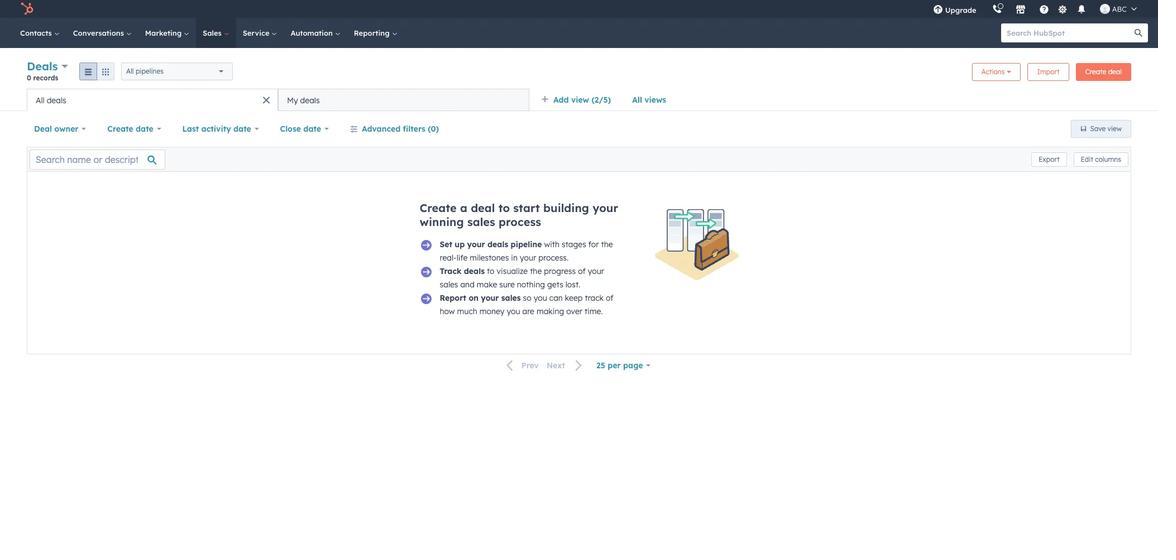 Task type: describe. For each thing, give the bounding box(es) containing it.
create date button
[[100, 118, 168, 140]]

and
[[460, 280, 475, 290]]

import
[[1038, 67, 1060, 76]]

contacts
[[20, 28, 54, 37]]

all deals
[[36, 95, 66, 105]]

create for create deal
[[1086, 67, 1107, 76]]

view for add
[[571, 95, 589, 105]]

page
[[623, 361, 643, 371]]

with stages for the real-life milestones in your process.
[[440, 240, 613, 263]]

actions button
[[972, 63, 1021, 81]]

up
[[455, 240, 465, 250]]

progress
[[544, 266, 576, 277]]

last
[[182, 124, 199, 134]]

process
[[499, 215, 541, 229]]

are
[[523, 307, 535, 317]]

all views
[[632, 95, 667, 105]]

on
[[469, 293, 479, 303]]

owner
[[54, 124, 78, 134]]

0 horizontal spatial you
[[507, 307, 520, 317]]

import button
[[1028, 63, 1070, 81]]

deal owner
[[34, 124, 78, 134]]

actions
[[982, 67, 1005, 76]]

advanced
[[362, 124, 401, 134]]

save view
[[1091, 125, 1122, 133]]

filters
[[403, 124, 426, 134]]

for
[[589, 240, 599, 250]]

export
[[1039, 155, 1060, 163]]

date inside popup button
[[233, 124, 251, 134]]

so you can keep track of how much money you are making over time.
[[440, 293, 614, 317]]

money
[[480, 307, 505, 317]]

(2/5)
[[592, 95, 611, 105]]

marketing
[[145, 28, 184, 37]]

menu containing abc
[[925, 0, 1145, 18]]

reporting
[[354, 28, 392, 37]]

visualize
[[497, 266, 528, 277]]

deal owner button
[[27, 118, 93, 140]]

create a deal to start building your winning sales process
[[420, 201, 618, 229]]

edit
[[1081, 155, 1094, 163]]

deals button
[[27, 58, 68, 74]]

25 per page button
[[589, 355, 658, 377]]

prev button
[[500, 359, 543, 373]]

all deals button
[[27, 89, 278, 111]]

service
[[243, 28, 272, 37]]

report on your sales
[[440, 293, 521, 303]]

time.
[[585, 307, 603, 317]]

the inside with stages for the real-life milestones in your process.
[[601, 240, 613, 250]]

calling icon image
[[992, 4, 1003, 15]]

help button
[[1035, 0, 1054, 18]]

prev
[[521, 361, 539, 371]]

next button
[[543, 359, 589, 373]]

set
[[440, 240, 452, 250]]

your right the up
[[467, 240, 485, 250]]

abc button
[[1094, 0, 1144, 18]]

deals up milestones
[[488, 240, 508, 250]]

2 vertical spatial sales
[[501, 293, 521, 303]]

advanced filters (0)
[[362, 124, 439, 134]]

last activity date button
[[175, 118, 266, 140]]

how
[[440, 307, 455, 317]]

Search name or description search field
[[30, 149, 165, 170]]

deal inside 'button'
[[1109, 67, 1122, 76]]

edit columns
[[1081, 155, 1122, 163]]

date for close date
[[303, 124, 321, 134]]

add view (2/5)
[[554, 95, 611, 105]]

sales
[[203, 28, 224, 37]]

real-
[[440, 253, 457, 263]]

my
[[287, 95, 298, 105]]

marketplaces image
[[1016, 5, 1026, 15]]

conversations
[[73, 28, 126, 37]]

the inside to visualize the progress of your sales and make sure nothing gets lost.
[[530, 266, 542, 277]]

upgrade image
[[933, 5, 943, 15]]

so
[[523, 293, 532, 303]]

marketplaces button
[[1009, 0, 1033, 18]]

sales inside to visualize the progress of your sales and make sure nothing gets lost.
[[440, 280, 458, 290]]

create for create date
[[107, 124, 133, 134]]

1 horizontal spatial you
[[534, 293, 547, 303]]

save view button
[[1071, 120, 1132, 138]]

of inside to visualize the progress of your sales and make sure nothing gets lost.
[[578, 266, 586, 277]]

keep
[[565, 293, 583, 303]]

hubspot link
[[13, 2, 42, 16]]

add view (2/5) button
[[534, 89, 625, 111]]

milestones
[[470, 253, 509, 263]]

winning
[[420, 215, 464, 229]]

automation
[[291, 28, 335, 37]]

all pipelines
[[126, 67, 164, 75]]

next
[[547, 361, 565, 371]]

records
[[33, 74, 58, 82]]

track
[[440, 266, 462, 277]]

deals for all deals
[[47, 95, 66, 105]]

lost.
[[566, 280, 581, 290]]

add
[[554, 95, 569, 105]]

upgrade
[[945, 6, 977, 15]]

my deals button
[[278, 89, 530, 111]]

pipeline
[[511, 240, 542, 250]]

Search HubSpot search field
[[1002, 23, 1138, 42]]

conversations link
[[66, 18, 138, 48]]

deal inside create a deal to start building your winning sales process
[[471, 201, 495, 215]]

pagination navigation
[[500, 359, 589, 373]]

brad klo image
[[1100, 4, 1110, 14]]

pipelines
[[136, 67, 164, 75]]



Task type: locate. For each thing, give the bounding box(es) containing it.
0 horizontal spatial date
[[136, 124, 154, 134]]

date right close
[[303, 124, 321, 134]]

columns
[[1095, 155, 1122, 163]]

hubspot image
[[20, 2, 34, 16]]

0 vertical spatial create
[[1086, 67, 1107, 76]]

the
[[601, 240, 613, 250], [530, 266, 542, 277]]

0 vertical spatial to
[[499, 201, 510, 215]]

report
[[440, 293, 466, 303]]

deal
[[34, 124, 52, 134]]

1 vertical spatial create
[[107, 124, 133, 134]]

deals for track deals
[[464, 266, 485, 277]]

the up nothing
[[530, 266, 542, 277]]

group inside deals banner
[[79, 62, 115, 80]]

2 date from the left
[[233, 124, 251, 134]]

you right so
[[534, 293, 547, 303]]

25
[[597, 361, 606, 371]]

deals banner
[[27, 58, 1132, 89]]

view right add
[[571, 95, 589, 105]]

of inside so you can keep track of how much money you are making over time.
[[606, 293, 614, 303]]

to left start
[[499, 201, 510, 215]]

of up lost.
[[578, 266, 586, 277]]

1 horizontal spatial of
[[606, 293, 614, 303]]

building
[[544, 201, 589, 215]]

deals up and
[[464, 266, 485, 277]]

your up track
[[588, 266, 604, 277]]

create left a
[[420, 201, 457, 215]]

deals right my
[[300, 95, 320, 105]]

0 horizontal spatial of
[[578, 266, 586, 277]]

your inside with stages for the real-life milestones in your process.
[[520, 253, 536, 263]]

deals inside button
[[300, 95, 320, 105]]

sales inside create a deal to start building your winning sales process
[[467, 215, 495, 229]]

close date button
[[273, 118, 336, 140]]

create deal button
[[1076, 63, 1132, 81]]

to down milestones
[[487, 266, 495, 277]]

all inside popup button
[[126, 67, 134, 75]]

contacts link
[[13, 18, 66, 48]]

the right for
[[601, 240, 613, 250]]

your inside create a deal to start building your winning sales process
[[593, 201, 618, 215]]

life
[[457, 253, 468, 263]]

your
[[593, 201, 618, 215], [467, 240, 485, 250], [520, 253, 536, 263], [588, 266, 604, 277], [481, 293, 499, 303]]

deals for my deals
[[300, 95, 320, 105]]

last activity date
[[182, 124, 251, 134]]

1 horizontal spatial view
[[1108, 125, 1122, 133]]

0 horizontal spatial create
[[107, 124, 133, 134]]

abc
[[1113, 4, 1127, 13]]

date for create date
[[136, 124, 154, 134]]

automation link
[[284, 18, 347, 48]]

create down search hubspot 'search field'
[[1086, 67, 1107, 76]]

settings link
[[1056, 3, 1070, 15]]

start
[[514, 201, 540, 215]]

all down 0 records
[[36, 95, 45, 105]]

sales up set up your deals pipeline
[[467, 215, 495, 229]]

reporting link
[[347, 18, 404, 48]]

1 horizontal spatial the
[[601, 240, 613, 250]]

search button
[[1129, 23, 1148, 42]]

export button
[[1032, 152, 1067, 167]]

0 vertical spatial deal
[[1109, 67, 1122, 76]]

create inside 'button'
[[1086, 67, 1107, 76]]

0 vertical spatial sales
[[467, 215, 495, 229]]

make
[[477, 280, 497, 290]]

with
[[544, 240, 560, 250]]

2 vertical spatial create
[[420, 201, 457, 215]]

to inside to visualize the progress of your sales and make sure nothing gets lost.
[[487, 266, 495, 277]]

set up your deals pipeline
[[440, 240, 542, 250]]

create for create a deal to start building your winning sales process
[[420, 201, 457, 215]]

2 horizontal spatial all
[[632, 95, 642, 105]]

1 vertical spatial view
[[1108, 125, 1122, 133]]

create inside create a deal to start building your winning sales process
[[420, 201, 457, 215]]

advanced filters (0) button
[[343, 118, 446, 140]]

1 vertical spatial to
[[487, 266, 495, 277]]

view inside popup button
[[571, 95, 589, 105]]

edit columns button
[[1074, 152, 1129, 167]]

create
[[1086, 67, 1107, 76], [107, 124, 133, 134], [420, 201, 457, 215]]

save
[[1091, 125, 1106, 133]]

0 vertical spatial of
[[578, 266, 586, 277]]

0 vertical spatial the
[[601, 240, 613, 250]]

0
[[27, 74, 31, 82]]

0 horizontal spatial sales
[[440, 280, 458, 290]]

1 date from the left
[[136, 124, 154, 134]]

sales down sure
[[501, 293, 521, 303]]

0 horizontal spatial deal
[[471, 201, 495, 215]]

all inside button
[[36, 95, 45, 105]]

in
[[511, 253, 518, 263]]

1 vertical spatial the
[[530, 266, 542, 277]]

view right 'save'
[[1108, 125, 1122, 133]]

all left views
[[632, 95, 642, 105]]

nothing
[[517, 280, 545, 290]]

1 vertical spatial deal
[[471, 201, 495, 215]]

a
[[460, 201, 468, 215]]

date right activity
[[233, 124, 251, 134]]

2 horizontal spatial create
[[1086, 67, 1107, 76]]

menu
[[925, 0, 1145, 18]]

date
[[136, 124, 154, 134], [233, 124, 251, 134], [303, 124, 321, 134]]

date inside popup button
[[136, 124, 154, 134]]

sales link
[[196, 18, 236, 48]]

0 horizontal spatial the
[[530, 266, 542, 277]]

search image
[[1135, 29, 1143, 37]]

all pipelines button
[[121, 62, 233, 80]]

track deals
[[440, 266, 485, 277]]

sure
[[499, 280, 515, 290]]

settings image
[[1058, 5, 1068, 15]]

3 date from the left
[[303, 124, 321, 134]]

process.
[[539, 253, 569, 263]]

1 horizontal spatial sales
[[467, 215, 495, 229]]

date inside popup button
[[303, 124, 321, 134]]

making
[[537, 307, 564, 317]]

1 horizontal spatial date
[[233, 124, 251, 134]]

1 horizontal spatial create
[[420, 201, 457, 215]]

per
[[608, 361, 621, 371]]

0 vertical spatial you
[[534, 293, 547, 303]]

0 horizontal spatial to
[[487, 266, 495, 277]]

0 horizontal spatial view
[[571, 95, 589, 105]]

deals inside button
[[47, 95, 66, 105]]

to inside create a deal to start building your winning sales process
[[499, 201, 510, 215]]

create inside popup button
[[107, 124, 133, 134]]

0 horizontal spatial all
[[36, 95, 45, 105]]

much
[[457, 307, 477, 317]]

1 horizontal spatial deal
[[1109, 67, 1122, 76]]

all views link
[[625, 89, 674, 111]]

notifications button
[[1072, 0, 1091, 18]]

close date
[[280, 124, 321, 134]]

group
[[79, 62, 115, 80]]

1 horizontal spatial all
[[126, 67, 134, 75]]

view for save
[[1108, 125, 1122, 133]]

you
[[534, 293, 547, 303], [507, 307, 520, 317]]

deals
[[27, 59, 58, 73]]

25 per page
[[597, 361, 643, 371]]

(0)
[[428, 124, 439, 134]]

of right track
[[606, 293, 614, 303]]

track
[[585, 293, 604, 303]]

your down pipeline
[[520, 253, 536, 263]]

all left pipelines
[[126, 67, 134, 75]]

over
[[567, 307, 583, 317]]

your up money
[[481, 293, 499, 303]]

your inside to visualize the progress of your sales and make sure nothing gets lost.
[[588, 266, 604, 277]]

gets
[[547, 280, 564, 290]]

deals down records
[[47, 95, 66, 105]]

1 vertical spatial you
[[507, 307, 520, 317]]

your up for
[[593, 201, 618, 215]]

2 horizontal spatial date
[[303, 124, 321, 134]]

help image
[[1039, 5, 1049, 15]]

all for all views
[[632, 95, 642, 105]]

my deals
[[287, 95, 320, 105]]

to
[[499, 201, 510, 215], [487, 266, 495, 277]]

all for all pipelines
[[126, 67, 134, 75]]

create up search name or description search box
[[107, 124, 133, 134]]

view
[[571, 95, 589, 105], [1108, 125, 1122, 133]]

service link
[[236, 18, 284, 48]]

1 vertical spatial of
[[606, 293, 614, 303]]

1 horizontal spatial to
[[499, 201, 510, 215]]

notifications image
[[1077, 5, 1087, 15]]

2 horizontal spatial sales
[[501, 293, 521, 303]]

create deal
[[1086, 67, 1122, 76]]

all for all deals
[[36, 95, 45, 105]]

0 records
[[27, 74, 58, 82]]

all
[[126, 67, 134, 75], [632, 95, 642, 105], [36, 95, 45, 105]]

1 vertical spatial sales
[[440, 280, 458, 290]]

you left are
[[507, 307, 520, 317]]

activity
[[201, 124, 231, 134]]

0 vertical spatial view
[[571, 95, 589, 105]]

date down 'all deals' button
[[136, 124, 154, 134]]

sales down track
[[440, 280, 458, 290]]

view inside button
[[1108, 125, 1122, 133]]



Task type: vqa. For each thing, say whether or not it's contained in the screenshot.
90
no



